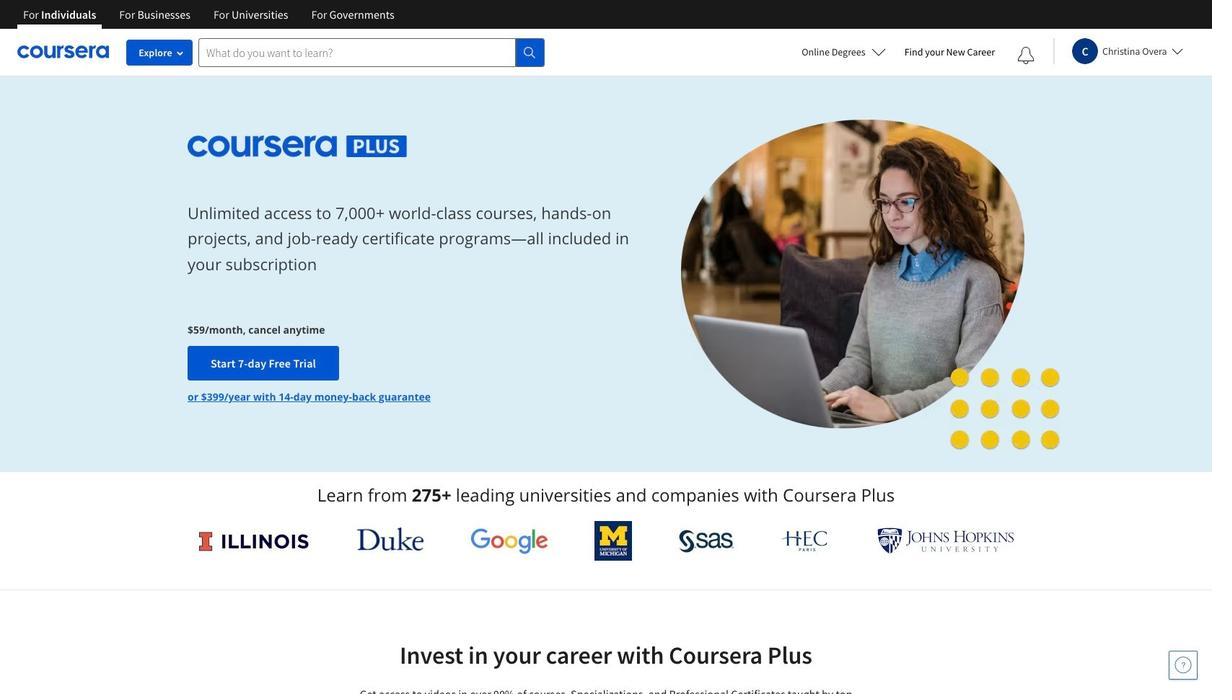Task type: describe. For each thing, give the bounding box(es) containing it.
help center image
[[1175, 657, 1192, 675]]

johns hopkins university image
[[878, 528, 1015, 555]]

google image
[[470, 528, 548, 555]]

sas image
[[679, 530, 734, 553]]

university of illinois at urbana-champaign image
[[198, 530, 310, 553]]



Task type: locate. For each thing, give the bounding box(es) containing it.
hec paris image
[[780, 527, 831, 556]]

university of michigan image
[[595, 522, 632, 561]]

coursera plus image
[[188, 135, 407, 157]]

None search field
[[198, 38, 545, 67]]

coursera image
[[17, 41, 109, 64]]

duke university image
[[357, 528, 424, 551]]

banner navigation
[[12, 0, 406, 29]]

What do you want to learn? text field
[[198, 38, 516, 67]]



Task type: vqa. For each thing, say whether or not it's contained in the screenshot.
all
no



